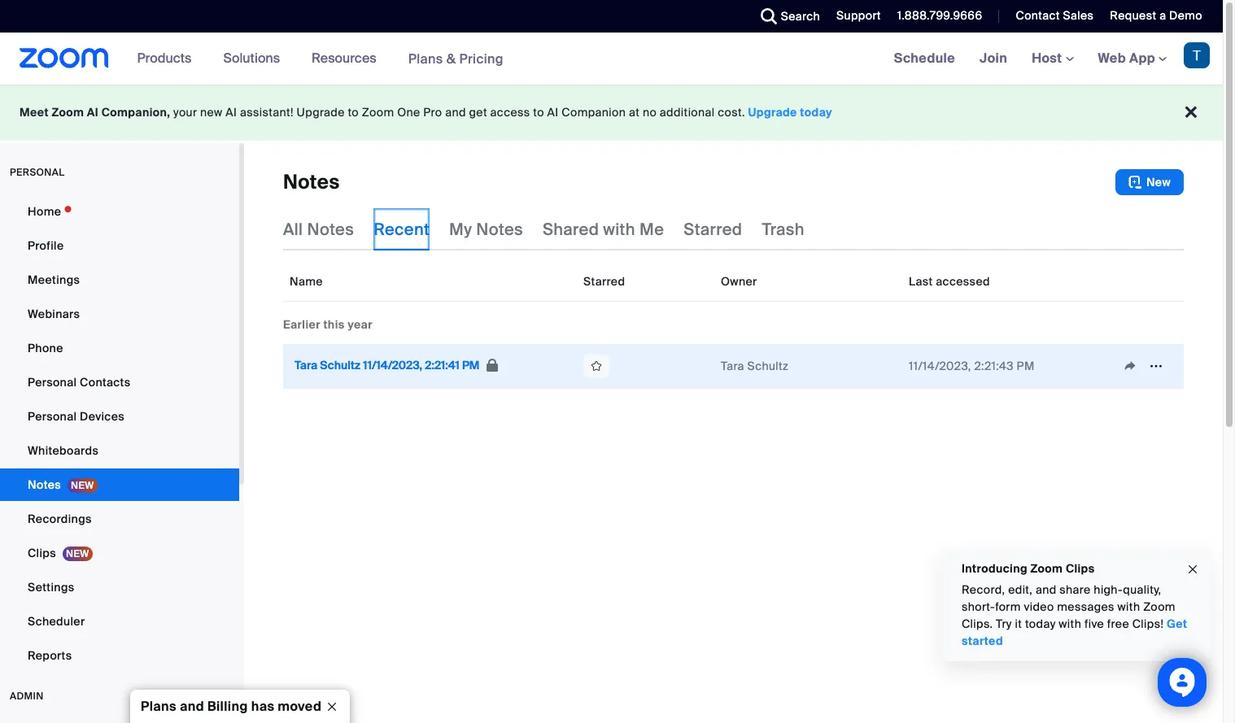 Task type: locate. For each thing, give the bounding box(es) containing it.
application
[[584, 354, 708, 378], [1117, 354, 1178, 378]]

0 horizontal spatial upgrade
[[297, 105, 345, 120]]

to
[[348, 105, 359, 120], [533, 105, 544, 120]]

1 horizontal spatial and
[[445, 105, 466, 120]]

0 vertical spatial with
[[603, 219, 636, 240]]

1 horizontal spatial application
[[1117, 354, 1178, 378]]

request a demo link
[[1098, 0, 1223, 33], [1110, 8, 1203, 23]]

today
[[800, 105, 833, 120], [1025, 617, 1056, 632]]

whiteboards
[[28, 444, 99, 458]]

starred
[[684, 219, 743, 240], [584, 274, 625, 289]]

contact sales link
[[1004, 0, 1098, 33], [1016, 8, 1094, 23]]

pm right 2:21:41
[[462, 358, 480, 373]]

products button
[[137, 33, 199, 85]]

plans & pricing link
[[408, 50, 504, 67], [408, 50, 504, 67]]

1 horizontal spatial today
[[1025, 617, 1056, 632]]

settings link
[[0, 571, 239, 604]]

webinars link
[[0, 298, 239, 330]]

schedule
[[894, 50, 955, 67]]

personal devices link
[[0, 400, 239, 433]]

accessed
[[936, 274, 990, 289]]

phone link
[[0, 332, 239, 365]]

companion
[[562, 105, 626, 120]]

reports link
[[0, 640, 239, 672]]

more options for tara schultz 11/14/2023, 2:21:41 pm image
[[1143, 359, 1169, 374]]

0 horizontal spatial schultz
[[320, 358, 360, 373]]

moved
[[278, 698, 322, 715]]

0 horizontal spatial plans
[[141, 698, 177, 715]]

personal up 'whiteboards'
[[28, 409, 77, 424]]

personal for personal devices
[[28, 409, 77, 424]]

1 to from the left
[[348, 105, 359, 120]]

clips up settings
[[28, 546, 56, 561]]

tara schultz 11/14/2023, 2:21:41 pm unstarred image
[[584, 359, 610, 374]]

0 horizontal spatial tara
[[295, 358, 318, 373]]

1 horizontal spatial upgrade
[[748, 105, 797, 120]]

0 horizontal spatial pm
[[462, 358, 480, 373]]

meet
[[20, 105, 49, 120]]

personal contacts link
[[0, 366, 239, 399]]

trash
[[762, 219, 805, 240]]

my
[[449, 219, 472, 240]]

a
[[1160, 8, 1167, 23]]

clips up share
[[1066, 562, 1095, 576]]

0 horizontal spatial with
[[603, 219, 636, 240]]

to right access
[[533, 105, 544, 120]]

1 vertical spatial personal
[[28, 409, 77, 424]]

1 horizontal spatial starred
[[684, 219, 743, 240]]

recent
[[374, 219, 430, 240]]

personal
[[28, 375, 77, 390], [28, 409, 77, 424]]

personal menu menu
[[0, 195, 239, 674]]

close image right has
[[319, 700, 345, 715]]

five
[[1085, 617, 1104, 632]]

access
[[490, 105, 530, 120]]

1 horizontal spatial to
[[533, 105, 544, 120]]

additional
[[660, 105, 715, 120]]

personal for personal contacts
[[28, 375, 77, 390]]

ai right new
[[226, 105, 237, 120]]

resources button
[[312, 33, 384, 85]]

request a demo
[[1110, 8, 1203, 23]]

1 vertical spatial clips
[[1066, 562, 1095, 576]]

pm inside button
[[462, 358, 480, 373]]

record,
[[962, 583, 1005, 597]]

starred up owner
[[684, 219, 743, 240]]

notes right my
[[476, 219, 523, 240]]

schultz for tara schultz 11/14/2023, 2:21:41 pm
[[320, 358, 360, 373]]

plans & pricing
[[408, 50, 504, 67]]

personal inside personal contacts link
[[28, 375, 77, 390]]

0 horizontal spatial ai
[[87, 105, 99, 120]]

settings
[[28, 580, 74, 595]]

search button
[[748, 0, 824, 33]]

join link
[[968, 33, 1020, 85]]

banner
[[0, 33, 1223, 85]]

1 horizontal spatial ai
[[226, 105, 237, 120]]

1 horizontal spatial plans
[[408, 50, 443, 67]]

and left 'get'
[[445, 105, 466, 120]]

pricing
[[459, 50, 504, 67]]

0 horizontal spatial today
[[800, 105, 833, 120]]

11/14/2023, left 2:21:41
[[363, 358, 423, 373]]

with down messages
[[1059, 617, 1082, 632]]

upgrade right cost.
[[748, 105, 797, 120]]

2 upgrade from the left
[[748, 105, 797, 120]]

plans down reports link
[[141, 698, 177, 715]]

2 vertical spatial and
[[180, 698, 204, 715]]

0 vertical spatial and
[[445, 105, 466, 120]]

1 horizontal spatial tara
[[721, 359, 745, 374]]

tara schultz
[[721, 359, 789, 374]]

messages
[[1057, 600, 1115, 614]]

3 ai from the left
[[547, 105, 559, 120]]

contact sales
[[1016, 8, 1094, 23]]

web app
[[1098, 50, 1156, 67]]

1 upgrade from the left
[[297, 105, 345, 120]]

last
[[909, 274, 933, 289]]

clips
[[28, 546, 56, 561], [1066, 562, 1095, 576]]

resources
[[312, 50, 377, 67]]

0 vertical spatial today
[[800, 105, 833, 120]]

it
[[1015, 617, 1022, 632]]

0 horizontal spatial clips
[[28, 546, 56, 561]]

new
[[1147, 175, 1171, 190]]

2:21:41
[[425, 358, 460, 373]]

home link
[[0, 195, 239, 228]]

upgrade
[[297, 105, 345, 120], [748, 105, 797, 120]]

1 vertical spatial starred
[[584, 274, 625, 289]]

menu item
[[0, 719, 239, 723]]

scheduler
[[28, 614, 85, 629]]

upgrade today link
[[748, 105, 833, 120]]

shared
[[543, 219, 599, 240]]

0 horizontal spatial 11/14/2023,
[[363, 358, 423, 373]]

tara inside button
[[295, 358, 318, 373]]

personal down 'phone'
[[28, 375, 77, 390]]

plans
[[408, 50, 443, 67], [141, 698, 177, 715]]

to down resources dropdown button
[[348, 105, 359, 120]]

today inside meet zoom ai companion, footer
[[800, 105, 833, 120]]

ai left the companion,
[[87, 105, 99, 120]]

and up "video"
[[1036, 583, 1057, 597]]

2 personal from the top
[[28, 409, 77, 424]]

11/14/2023, left 2:21:43 at the right
[[909, 359, 971, 374]]

0 vertical spatial close image
[[1187, 560, 1200, 579]]

0 vertical spatial starred
[[684, 219, 743, 240]]

2:21:43
[[974, 359, 1014, 374]]

tara schultz 11/14/2023, 2:21:41 pm
[[295, 358, 482, 373]]

&
[[447, 50, 456, 67]]

with up free at the bottom of the page
[[1118, 600, 1141, 614]]

banner containing products
[[0, 33, 1223, 85]]

plans left &
[[408, 50, 443, 67]]

tara schultz 11/14/2023, 2:21:41 pm button
[[290, 354, 503, 378]]

zoom
[[52, 105, 84, 120], [362, 105, 394, 120], [1031, 562, 1063, 576], [1144, 600, 1176, 614]]

0 vertical spatial plans
[[408, 50, 443, 67]]

2 horizontal spatial ai
[[547, 105, 559, 120]]

11/14/2023, inside button
[[363, 358, 423, 373]]

companion,
[[101, 105, 170, 120]]

1 vertical spatial today
[[1025, 617, 1056, 632]]

0 vertical spatial personal
[[28, 375, 77, 390]]

notes up recordings
[[28, 478, 61, 492]]

1 horizontal spatial clips
[[1066, 562, 1095, 576]]

0 horizontal spatial to
[[348, 105, 359, 120]]

plans inside product information navigation
[[408, 50, 443, 67]]

personal inside personal devices link
[[28, 409, 77, 424]]

zoom up clips!
[[1144, 600, 1176, 614]]

introducing zoom clips
[[962, 562, 1095, 576]]

2 horizontal spatial with
[[1118, 600, 1141, 614]]

starred inside 'tabs of all notes page' tab list
[[684, 219, 743, 240]]

and left billing
[[180, 698, 204, 715]]

1 horizontal spatial close image
[[1187, 560, 1200, 579]]

2 vertical spatial with
[[1059, 617, 1082, 632]]

starred down shared with me
[[584, 274, 625, 289]]

schultz inside tara schultz 11/14/2023, 2:21:41 pm button
[[320, 358, 360, 373]]

0 vertical spatial clips
[[28, 546, 56, 561]]

0 horizontal spatial close image
[[319, 700, 345, 715]]

close image up get
[[1187, 560, 1200, 579]]

with left me
[[603, 219, 636, 240]]

0 horizontal spatial application
[[584, 354, 708, 378]]

upgrade down product information navigation
[[297, 105, 345, 120]]

earlier
[[283, 317, 321, 332]]

pro
[[423, 105, 442, 120]]

tara for tara schultz 11/14/2023, 2:21:41 pm
[[295, 358, 318, 373]]

0 horizontal spatial and
[[180, 698, 204, 715]]

contact
[[1016, 8, 1060, 23]]

1 horizontal spatial schultz
[[748, 359, 789, 374]]

your
[[173, 105, 197, 120]]

introducing
[[962, 562, 1028, 576]]

zoom inside record, edit, and share high-quality, short-form video messages with zoom clips. try it today with five free clips!
[[1144, 600, 1176, 614]]

close image
[[1187, 560, 1200, 579], [319, 700, 345, 715]]

tabs of all notes page tab list
[[283, 208, 805, 251]]

my notes
[[449, 219, 523, 240]]

new button
[[1116, 169, 1184, 195]]

and
[[445, 105, 466, 120], [1036, 583, 1057, 597], [180, 698, 204, 715]]

1 vertical spatial plans
[[141, 698, 177, 715]]

has
[[251, 698, 275, 715]]

1 vertical spatial and
[[1036, 583, 1057, 597]]

1 personal from the top
[[28, 375, 77, 390]]

pm right 2:21:43 at the right
[[1017, 359, 1035, 374]]

2 horizontal spatial and
[[1036, 583, 1057, 597]]

zoom up edit,
[[1031, 562, 1063, 576]]

admin
[[10, 690, 44, 703]]

notes
[[283, 169, 340, 195], [307, 219, 354, 240], [476, 219, 523, 240], [28, 478, 61, 492]]

ai
[[87, 105, 99, 120], [226, 105, 237, 120], [547, 105, 559, 120]]

assistant!
[[240, 105, 294, 120]]

ai left companion
[[547, 105, 559, 120]]



Task type: vqa. For each thing, say whether or not it's contained in the screenshot.
right icon
no



Task type: describe. For each thing, give the bounding box(es) containing it.
share
[[1060, 583, 1091, 597]]

schedule link
[[882, 33, 968, 85]]

1.888.799.9666
[[897, 8, 983, 23]]

demo
[[1170, 8, 1203, 23]]

schultz for tara schultz
[[748, 359, 789, 374]]

zoom right meet
[[52, 105, 84, 120]]

webinars
[[28, 307, 80, 321]]

product information navigation
[[125, 33, 516, 85]]

phone
[[28, 341, 63, 356]]

today inside record, edit, and share high-quality, short-form video messages with zoom clips. try it today with five free clips!
[[1025, 617, 1056, 632]]

1 application from the left
[[584, 354, 708, 378]]

profile link
[[0, 229, 239, 262]]

last accessed
[[909, 274, 990, 289]]

notes inside notes link
[[28, 478, 61, 492]]

edit,
[[1008, 583, 1033, 597]]

try
[[996, 617, 1012, 632]]

plans for plans and billing has moved
[[141, 698, 177, 715]]

web app button
[[1098, 50, 1167, 67]]

all
[[283, 219, 303, 240]]

get
[[469, 105, 487, 120]]

plans and billing has moved
[[141, 698, 322, 715]]

clips link
[[0, 537, 239, 570]]

shared with me
[[543, 219, 664, 240]]

notes up all notes
[[283, 169, 340, 195]]

personal contacts
[[28, 375, 131, 390]]

devices
[[80, 409, 125, 424]]

notes link
[[0, 469, 239, 501]]

1 horizontal spatial pm
[[1017, 359, 1035, 374]]

1 ai from the left
[[87, 105, 99, 120]]

year
[[348, 317, 373, 332]]

share image
[[1117, 359, 1143, 374]]

whiteboards link
[[0, 435, 239, 467]]

scheduler link
[[0, 605, 239, 638]]

1 vertical spatial with
[[1118, 600, 1141, 614]]

one
[[397, 105, 420, 120]]

request
[[1110, 8, 1157, 23]]

and inside meet zoom ai companion, footer
[[445, 105, 466, 120]]

this
[[323, 317, 345, 332]]

solutions
[[223, 50, 280, 67]]

plans for plans & pricing
[[408, 50, 443, 67]]

name
[[290, 274, 323, 289]]

clips inside personal menu menu
[[28, 546, 56, 561]]

host button
[[1032, 50, 1074, 67]]

contacts
[[80, 375, 131, 390]]

meetings
[[28, 273, 80, 287]]

get started link
[[962, 617, 1188, 649]]

cost.
[[718, 105, 745, 120]]

at
[[629, 105, 640, 120]]

recordings link
[[0, 503, 239, 535]]

1 vertical spatial close image
[[319, 700, 345, 715]]

host
[[1032, 50, 1066, 67]]

search
[[781, 9, 820, 24]]

started
[[962, 634, 1003, 649]]

0 horizontal spatial starred
[[584, 274, 625, 289]]

meetings link
[[0, 264, 239, 296]]

recordings
[[28, 512, 92, 527]]

with inside 'tabs of all notes page' tab list
[[603, 219, 636, 240]]

2 application from the left
[[1117, 354, 1178, 378]]

sales
[[1063, 8, 1094, 23]]

zoom logo image
[[20, 48, 109, 68]]

personal devices
[[28, 409, 125, 424]]

1 horizontal spatial 11/14/2023,
[[909, 359, 971, 374]]

support
[[837, 8, 881, 23]]

profile picture image
[[1184, 42, 1210, 68]]

notes right all
[[307, 219, 354, 240]]

reports
[[28, 649, 72, 663]]

and inside record, edit, and share high-quality, short-form video messages with zoom clips. try it today with five free clips!
[[1036, 583, 1057, 597]]

video
[[1024, 600, 1054, 614]]

1 horizontal spatial with
[[1059, 617, 1082, 632]]

billing
[[207, 698, 248, 715]]

11/14/2023, 2:21:43 pm
[[909, 359, 1035, 374]]

get
[[1167, 617, 1188, 632]]

home
[[28, 204, 61, 219]]

join
[[980, 50, 1008, 67]]

get started
[[962, 617, 1188, 649]]

owner
[[721, 274, 757, 289]]

me
[[640, 219, 664, 240]]

meet zoom ai companion, footer
[[0, 85, 1223, 141]]

quality,
[[1123, 583, 1162, 597]]

2 ai from the left
[[226, 105, 237, 120]]

all notes
[[283, 219, 354, 240]]

2 to from the left
[[533, 105, 544, 120]]

profile
[[28, 238, 64, 253]]

meetings navigation
[[882, 33, 1223, 85]]

high-
[[1094, 583, 1123, 597]]

tara for tara schultz
[[721, 359, 745, 374]]

free
[[1107, 617, 1130, 632]]

products
[[137, 50, 192, 67]]

zoom left one
[[362, 105, 394, 120]]

meet zoom ai companion, your new ai assistant! upgrade to zoom one pro and get access to ai companion at no additional cost. upgrade today
[[20, 105, 833, 120]]

solutions button
[[223, 33, 287, 85]]



